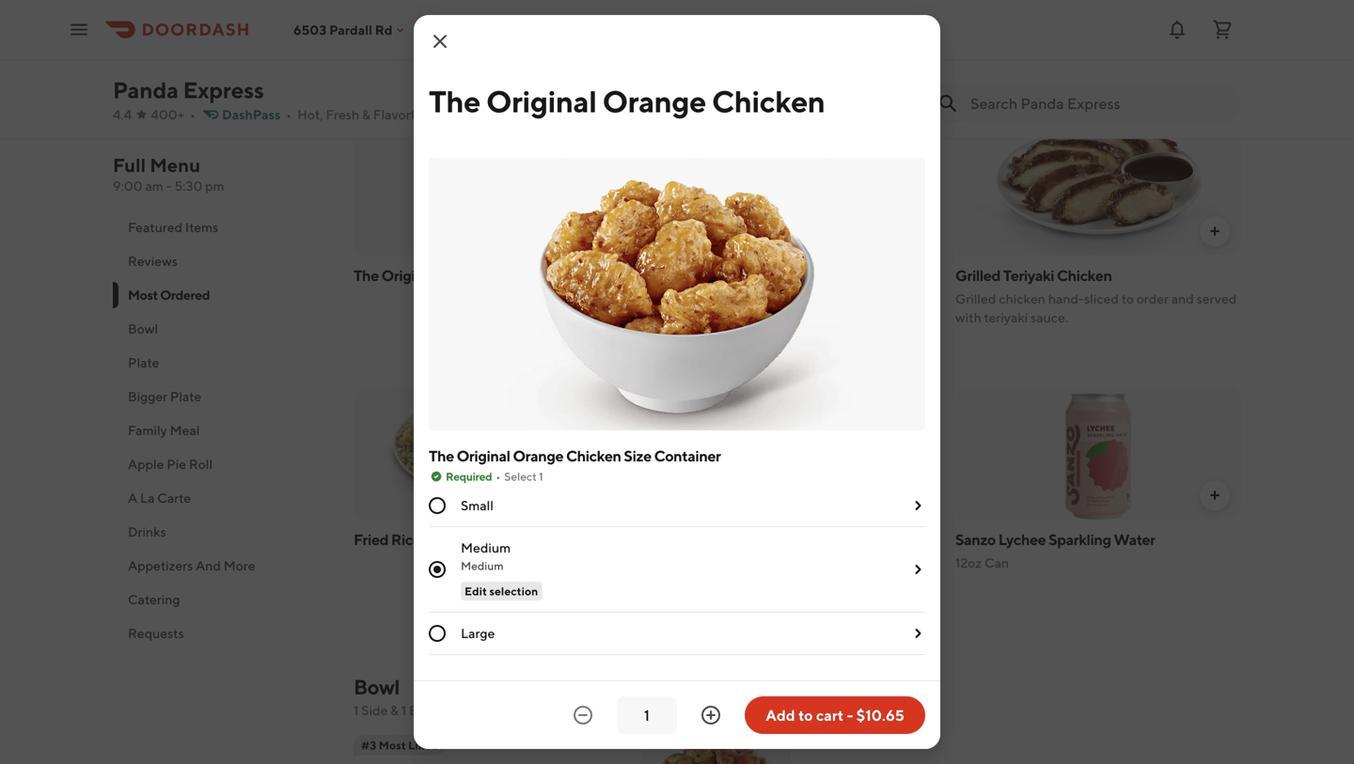Task type: vqa. For each thing, say whether or not it's contained in the screenshot.
LA MARCA PROSECCO BOTTLE (750 ML) Image
no



Task type: locate. For each thing, give the bounding box(es) containing it.
add
[[766, 707, 796, 725]]

0 vertical spatial -
[[166, 178, 172, 194]]

and
[[196, 558, 221, 574], [573, 680, 601, 698]]

0 vertical spatial with
[[839, 27, 865, 42]]

20oz
[[655, 291, 686, 307]]

with left teriyaki
[[956, 310, 982, 326]]

sparkling
[[1049, 531, 1112, 549]]

roll for pie
[[189, 457, 213, 472]]

orange down the original orange chicken image
[[438, 267, 488, 285]]

prepared
[[782, 27, 836, 42]]

5:30
[[174, 178, 203, 194]]

apple pie roll button
[[113, 448, 331, 482]]

plate up bigger
[[128, 355, 159, 371]]

bigger plate
[[128, 389, 202, 405]]

0 vertical spatial original
[[486, 84, 597, 119]]

1 horizontal spatial chicken
[[999, 291, 1046, 307]]

bowl down most ordered
[[128, 321, 158, 337]]

fried rice image
[[354, 387, 640, 520]]

bowl inside button
[[128, 321, 158, 337]]

original for recommended sides and apps
[[486, 84, 597, 119]]

1 horizontal spatial roll
[[742, 2, 768, 20]]

bowl for bowl 1 side & 1 entree
[[354, 675, 400, 700]]

1 right select
[[539, 470, 544, 484]]

1 horizontal spatial bowl
[[354, 675, 400, 700]]

appetizers and more button
[[113, 549, 331, 583]]

• select 1
[[496, 470, 544, 484]]

1 inside the original orange chicken size container group
[[539, 470, 544, 484]]

original inside the original orange chicken size container group
[[457, 447, 510, 465]]

1 horizontal spatial and
[[573, 680, 601, 698]]

1
[[539, 470, 544, 484], [354, 703, 359, 719], [402, 703, 407, 719]]

the original orange chicken dialog
[[414, 15, 941, 765]]

to inside chicken egg roll chicken egg rolls are prepared with a mixture of cabbage, carrots, green onions and marinated chicken wrapped in a thin wonton wrapper and cooked to a golden brown.
[[702, 83, 714, 99]]

• left select
[[496, 470, 501, 484]]

with inside grilled teriyaki chicken grilled chicken hand-sliced to order and served with teriyaki sauce.
[[956, 310, 982, 326]]

with up wonton
[[839, 27, 865, 42]]

apple pie roll
[[128, 457, 213, 472]]

1 horizontal spatial 1
[[402, 703, 407, 719]]

0 horizontal spatial plate
[[128, 355, 159, 371]]

add item to cart image
[[606, 224, 621, 239], [1208, 224, 1223, 239], [907, 488, 922, 503], [1208, 488, 1223, 503]]

roll inside chicken egg roll chicken egg rolls are prepared with a mixture of cabbage, carrots, green onions and marinated chicken wrapped in a thin wonton wrapper and cooked to a golden brown.
[[742, 2, 768, 20]]

and left more at left bottom
[[196, 558, 221, 574]]

0 vertical spatial and
[[839, 46, 862, 61]]

1 vertical spatial with
[[956, 310, 982, 326]]

1 horizontal spatial with
[[956, 310, 982, 326]]

0 vertical spatial chicken
[[655, 64, 702, 80]]

Large radio
[[429, 626, 446, 643]]

cooked
[[655, 83, 699, 99]]

family meal button
[[113, 414, 331, 448]]

chicken inside grilled teriyaki chicken grilled chicken hand-sliced to order and served with teriyaki sauce.
[[999, 291, 1046, 307]]

1 left the side
[[354, 703, 359, 719]]

0 horizontal spatial roll
[[189, 457, 213, 472]]

None radio
[[429, 562, 446, 579]]

thin
[[783, 64, 806, 80]]

menu
[[150, 154, 200, 176]]

wrapped
[[704, 64, 757, 80]]

orange inside group
[[513, 447, 564, 465]]

a down wrapped
[[717, 83, 724, 99]]

1 vertical spatial a
[[773, 64, 780, 80]]

• down panda express
[[190, 107, 196, 122]]

increase quantity by 1 image
[[700, 705, 723, 727]]

2 vertical spatial original
[[457, 447, 510, 465]]

1 horizontal spatial orange
[[513, 447, 564, 465]]

more
[[224, 558, 256, 574]]

• left hot,
[[286, 107, 292, 122]]

orange for recommended sides and apps
[[603, 84, 706, 119]]

0 vertical spatial orange
[[603, 84, 706, 119]]

roll
[[742, 2, 768, 20], [189, 457, 213, 472]]

featured items
[[128, 220, 218, 235]]

1 medium from the top
[[461, 540, 511, 556]]

1 vertical spatial grilled
[[956, 291, 997, 307]]

add to cart - $10.65 button
[[745, 697, 926, 735]]

400+ •
[[151, 107, 196, 122]]

gatorade lemon lime 20oz bottle
[[655, 267, 803, 307]]

carte
[[157, 491, 191, 506]]

0 vertical spatial roll
[[742, 2, 768, 20]]

1 vertical spatial roll
[[189, 457, 213, 472]]

orange
[[603, 84, 706, 119], [438, 267, 488, 285], [513, 447, 564, 465]]

1 vertical spatial chicken
[[999, 291, 1046, 307]]

hand-
[[1049, 291, 1085, 307]]

close the original orange chicken image
[[429, 30, 452, 53]]

wonton
[[809, 64, 854, 80]]

a right in
[[773, 64, 780, 80]]

0 vertical spatial &
[[362, 107, 371, 122]]

sliced
[[1085, 291, 1119, 307]]

medium medium
[[461, 540, 511, 573]]

carrots,
[[712, 46, 757, 61]]

1 vertical spatial and
[[909, 64, 931, 80]]

to down wrapped
[[702, 83, 714, 99]]

0 horizontal spatial with
[[839, 27, 865, 42]]

2 vertical spatial orange
[[513, 447, 564, 465]]

1 vertical spatial medium
[[461, 560, 504, 573]]

1 vertical spatial the
[[354, 267, 379, 285]]

am
[[145, 178, 164, 194]]

1 horizontal spatial &
[[391, 703, 399, 719]]

1 vertical spatial and
[[573, 680, 601, 698]]

ordered
[[160, 287, 210, 303]]

to
[[702, 83, 714, 99], [1122, 291, 1134, 307], [799, 707, 813, 725]]

original
[[486, 84, 597, 119], [382, 267, 435, 285], [457, 447, 510, 465]]

2 vertical spatial the
[[429, 447, 454, 465]]

& right the side
[[391, 703, 399, 719]]

cream
[[354, 2, 398, 20]]

in
[[760, 64, 770, 80]]

orange down cabbage,
[[603, 84, 706, 119]]

requests button
[[113, 617, 331, 651]]

roll up 'rolls'
[[742, 2, 768, 20]]

1 left entree on the left
[[402, 703, 407, 719]]

2 vertical spatial a
[[717, 83, 724, 99]]

1 horizontal spatial and
[[909, 64, 931, 80]]

most ordered
[[128, 287, 210, 303]]

bowl up the side
[[354, 675, 400, 700]]

to left order
[[1122, 291, 1134, 307]]

2 horizontal spatial to
[[1122, 291, 1134, 307]]

2 horizontal spatial a
[[868, 27, 875, 42]]

lychee
[[999, 531, 1046, 549]]

- right the cart
[[847, 707, 854, 725]]

and inside grilled teriyaki chicken grilled chicken hand-sliced to order and served with teriyaki sauce.
[[1172, 291, 1195, 307]]

0 vertical spatial the
[[429, 84, 481, 119]]

0 horizontal spatial bowl
[[128, 321, 158, 337]]

0 horizontal spatial most
[[128, 287, 158, 303]]

and up wonton
[[839, 46, 862, 61]]

0 vertical spatial grilled
[[956, 267, 1001, 285]]

catering button
[[113, 583, 331, 617]]

medium up the edit at the left bottom
[[461, 560, 504, 573]]

0 horizontal spatial -
[[166, 178, 172, 194]]

0 vertical spatial to
[[702, 83, 714, 99]]

and down marinated
[[909, 64, 931, 80]]

sauce.
[[1031, 310, 1069, 326]]

1 vertical spatial bowl
[[354, 675, 400, 700]]

bowl inside bowl 1 side & 1 entree
[[354, 675, 400, 700]]

1 horizontal spatial plate
[[170, 389, 202, 405]]

6503 pardall rd
[[294, 22, 393, 37]]

0 vertical spatial the original orange chicken
[[429, 84, 826, 119]]

2 medium from the top
[[461, 560, 504, 573]]

the inside group
[[429, 447, 454, 465]]

0 horizontal spatial orange
[[438, 267, 488, 285]]

0 vertical spatial and
[[196, 558, 221, 574]]

Small radio
[[429, 498, 446, 515]]

fresh
[[326, 107, 360, 122]]

orange for select 1
[[513, 447, 564, 465]]

1 vertical spatial &
[[391, 703, 399, 719]]

most down reviews
[[128, 287, 158, 303]]

most right #3
[[379, 739, 406, 753]]

0 vertical spatial a
[[868, 27, 875, 42]]

0 horizontal spatial chicken
[[655, 64, 702, 80]]

a left mixture
[[868, 27, 875, 42]]

0 horizontal spatial to
[[702, 83, 714, 99]]

and right order
[[1172, 291, 1195, 307]]

edit
[[465, 585, 487, 598]]

0 horizontal spatial and
[[839, 46, 862, 61]]

0 horizontal spatial and
[[196, 558, 221, 574]]

roll inside button
[[189, 457, 213, 472]]

a la carte
[[128, 491, 191, 506]]

- right am
[[166, 178, 172, 194]]

2 vertical spatial and
[[1172, 291, 1195, 307]]

1 vertical spatial -
[[847, 707, 854, 725]]

medium down 'small'
[[461, 540, 511, 556]]

a
[[868, 27, 875, 42], [773, 64, 780, 80], [717, 83, 724, 99]]

1 horizontal spatial -
[[847, 707, 854, 725]]

small
[[461, 498, 494, 514]]

&
[[362, 107, 371, 122], [391, 703, 399, 719]]

1 horizontal spatial most
[[379, 739, 406, 753]]

plate up meal
[[170, 389, 202, 405]]

decrease quantity by 1 image
[[572, 705, 595, 727]]

chicken inside group
[[566, 447, 621, 465]]

featured
[[128, 220, 183, 235]]

sanzo lychee sparkling water image
[[956, 387, 1242, 520]]

1 horizontal spatial to
[[799, 707, 813, 725]]

items
[[185, 220, 218, 235]]

orange up select
[[513, 447, 564, 465]]

1 vertical spatial to
[[1122, 291, 1134, 307]]

the original orange chicken
[[429, 84, 826, 119], [354, 267, 546, 285]]

pie
[[167, 457, 186, 472]]

add item to cart image for grilled teriyaki chicken
[[1208, 224, 1223, 239]]

1 vertical spatial original
[[382, 267, 435, 285]]

add to cart - $10.65
[[766, 707, 905, 725]]

6503
[[294, 22, 327, 37]]

Item Search search field
[[971, 93, 1227, 114]]

0 horizontal spatial &
[[362, 107, 371, 122]]

#3 most liked
[[361, 739, 438, 753]]

to left the cart
[[799, 707, 813, 725]]

notification bell image
[[1167, 18, 1189, 41]]

egg
[[707, 27, 730, 42]]

• inside the original orange chicken size container group
[[496, 470, 501, 484]]

- inside button
[[847, 707, 854, 725]]

2 vertical spatial to
[[799, 707, 813, 725]]

2 horizontal spatial orange
[[603, 84, 706, 119]]

0 vertical spatial bowl
[[128, 321, 158, 337]]

0 vertical spatial medium
[[461, 540, 511, 556]]

roll right pie
[[189, 457, 213, 472]]

& right fresh
[[362, 107, 371, 122]]

with
[[839, 27, 865, 42], [956, 310, 982, 326]]

2 horizontal spatial and
[[1172, 291, 1195, 307]]

dashpass
[[222, 107, 281, 122]]

appetizers
[[128, 558, 193, 574]]

2 horizontal spatial 1
[[539, 470, 544, 484]]

chicken up cooked at the top of the page
[[655, 64, 702, 80]]

dashpass •
[[222, 107, 292, 122]]

reviews
[[128, 254, 178, 269]]

and up decrease quantity by 1 image
[[573, 680, 601, 698]]

0.4
[[499, 107, 520, 122]]

sides
[[534, 680, 570, 698]]

1 horizontal spatial a
[[773, 64, 780, 80]]

brown.
[[771, 83, 812, 99]]

chicken down 'teriyaki'
[[999, 291, 1046, 307]]

drinks
[[128, 524, 166, 540]]

•
[[190, 107, 196, 122], [286, 107, 292, 122], [486, 107, 492, 122], [496, 470, 501, 484]]

lime
[[769, 267, 803, 285]]

to inside button
[[799, 707, 813, 725]]



Task type: describe. For each thing, give the bounding box(es) containing it.
chicken inside chicken egg roll chicken egg rolls are prepared with a mixture of cabbage, carrots, green onions and marinated chicken wrapped in a thin wonton wrapper and cooked to a golden brown.
[[655, 64, 702, 80]]

grilled teriyaki chicken image
[[956, 122, 1242, 256]]

selection
[[490, 585, 538, 598]]

0 horizontal spatial 1
[[354, 703, 359, 719]]

green
[[759, 46, 794, 61]]

mi
[[522, 107, 537, 122]]

the original orange chicken size container
[[429, 447, 721, 465]]

the original orange chicken size container group
[[429, 446, 926, 656]]

teriyaki
[[1004, 267, 1055, 285]]

required
[[446, 470, 492, 484]]

apps
[[603, 680, 638, 698]]

12oz
[[956, 556, 982, 571]]

full menu 9:00 am - 5:30 pm
[[113, 154, 225, 194]]

sanzo lychee sparkling water 12oz can
[[956, 531, 1156, 571]]

fried
[[354, 531, 389, 549]]

4.4
[[113, 107, 132, 122]]

bigger plate button
[[113, 380, 331, 414]]

chicken inside grilled teriyaki chicken grilled chicken hand-sliced to order and served with teriyaki sauce.
[[1057, 267, 1112, 285]]

meal
[[170, 423, 200, 438]]

2 grilled from the top
[[956, 291, 997, 307]]

rd
[[375, 22, 393, 37]]

panda
[[113, 77, 179, 103]]

entree
[[409, 703, 450, 719]]

teriyaki
[[985, 310, 1028, 326]]

rangoon
[[454, 2, 515, 20]]

are
[[760, 27, 779, 42]]

marinated
[[864, 46, 925, 61]]

original for select 1
[[457, 447, 510, 465]]

6503 pardall rd button
[[294, 22, 408, 37]]

gatorade
[[655, 267, 718, 285]]

white steamed rice image
[[655, 387, 941, 520]]

sanzo
[[956, 531, 996, 549]]

add item to cart image for the original orange chicken
[[606, 224, 621, 239]]

of
[[926, 27, 938, 42]]

water
[[1114, 531, 1156, 549]]

catering
[[128, 592, 180, 608]]

to inside grilled teriyaki chicken grilled chicken hand-sliced to order and served with teriyaki sauce.
[[1122, 291, 1134, 307]]

Current quantity is 1 number field
[[628, 706, 666, 726]]

hot,
[[297, 107, 323, 122]]

requests
[[128, 626, 184, 642]]

golden
[[726, 83, 768, 99]]

9:00
[[113, 178, 143, 194]]

medium inside medium medium
[[461, 560, 504, 573]]

bowl image
[[643, 736, 790, 765]]

liked
[[408, 739, 438, 753]]

reviews button
[[113, 245, 331, 278]]

400+
[[151, 107, 184, 122]]

la
[[140, 491, 155, 506]]

fried rice
[[354, 531, 421, 549]]

0 vertical spatial most
[[128, 287, 158, 303]]

bowl for bowl
[[128, 321, 158, 337]]

apple
[[128, 457, 164, 472]]

1 grilled from the top
[[956, 267, 1001, 285]]

served
[[1197, 291, 1237, 307]]

recommended sides and apps
[[429, 680, 638, 698]]

select
[[505, 470, 537, 484]]

plate button
[[113, 346, 331, 380]]

large
[[461, 626, 495, 642]]

cart
[[816, 707, 844, 725]]

panda express
[[113, 77, 264, 103]]

0 horizontal spatial a
[[717, 83, 724, 99]]

• left the 0.4
[[486, 107, 492, 122]]

the original orange chicken inside dialog
[[429, 84, 826, 119]]

family meal
[[128, 423, 200, 438]]

the for recommended sides and apps
[[429, 84, 481, 119]]

bowl 1 side & 1 entree
[[354, 675, 450, 719]]

cheese
[[401, 2, 451, 20]]

& inside bowl 1 side & 1 entree
[[391, 703, 399, 719]]

cream cheese rangoon
[[354, 2, 515, 20]]

rolls
[[733, 27, 757, 42]]

0 vertical spatial plate
[[128, 355, 159, 371]]

the original orange chicken image
[[354, 122, 640, 256]]

lemon
[[720, 267, 767, 285]]

wrapper
[[857, 64, 906, 80]]

a la carte button
[[113, 482, 331, 516]]

grilled teriyaki chicken grilled chicken hand-sliced to order and served with teriyaki sauce.
[[956, 267, 1237, 326]]

and inside the original orange chicken dialog
[[573, 680, 601, 698]]

1 vertical spatial orange
[[438, 267, 488, 285]]

1 vertical spatial plate
[[170, 389, 202, 405]]

order
[[1137, 291, 1169, 307]]

drinks button
[[113, 516, 331, 549]]

chinese
[[429, 107, 479, 122]]

- inside full menu 9:00 am - 5:30 pm
[[166, 178, 172, 194]]

side
[[361, 703, 388, 719]]

gatorade lemon lime image
[[655, 122, 941, 256]]

1 vertical spatial the original orange chicken
[[354, 267, 546, 285]]

can
[[985, 556, 1009, 571]]

express
[[183, 77, 264, 103]]

roll for egg
[[742, 2, 768, 20]]

family
[[128, 423, 167, 438]]

add item to cart image for sanzo lychee sparkling water
[[1208, 488, 1223, 503]]

edit selection
[[465, 585, 538, 598]]

bigger
[[128, 389, 168, 405]]

1 vertical spatial most
[[379, 739, 406, 753]]

with inside chicken egg roll chicken egg rolls are prepared with a mixture of cabbage, carrots, green onions and marinated chicken wrapped in a thin wonton wrapper and cooked to a golden brown.
[[839, 27, 865, 42]]

featured items button
[[113, 211, 331, 245]]

onions
[[797, 46, 836, 61]]

bottle
[[688, 291, 726, 307]]

0 items, open order cart image
[[1212, 18, 1234, 41]]

and inside button
[[196, 558, 221, 574]]

bowl button
[[113, 312, 331, 346]]

the for select 1
[[429, 447, 454, 465]]

rice
[[391, 531, 421, 549]]

appetizers and more
[[128, 558, 256, 574]]

full
[[113, 154, 146, 176]]

pm
[[205, 178, 225, 194]]

flavorful
[[373, 107, 427, 122]]

hot, fresh & flavorful chinese • 0.4 mi
[[297, 107, 537, 122]]

#3
[[361, 739, 376, 753]]

open menu image
[[68, 18, 90, 41]]

cabbage,
[[655, 46, 710, 61]]



